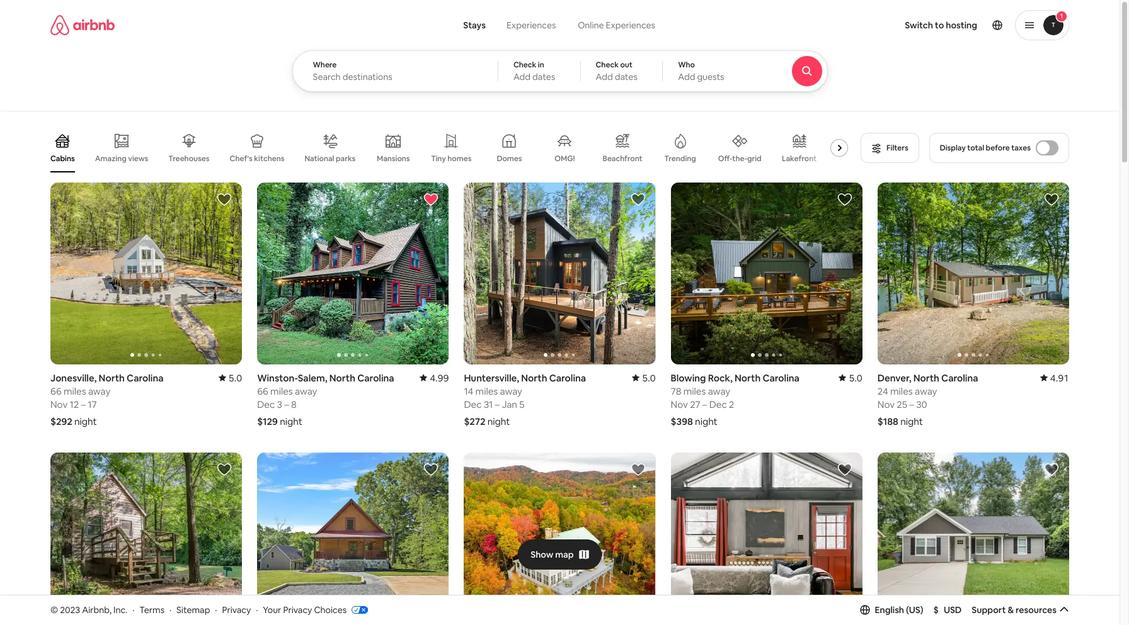 Task type: vqa. For each thing, say whether or not it's contained in the screenshot.


Task type: locate. For each thing, give the bounding box(es) containing it.
add for check out add dates
[[596, 71, 613, 83]]

5.0 left denver,
[[849, 372, 863, 384]]

· left privacy link
[[215, 605, 217, 616]]

online
[[578, 20, 604, 31]]

away down 'rock,'
[[708, 386, 731, 398]]

0 vertical spatial add to wishlist: huntersville, north carolina image
[[631, 192, 646, 207]]

3 dec from the left
[[709, 399, 727, 411]]

experiences right online
[[606, 20, 655, 31]]

$ usd
[[934, 605, 962, 616]]

3 5.0 from the left
[[849, 372, 863, 384]]

– right 3
[[284, 399, 289, 411]]

2 horizontal spatial nov
[[878, 399, 895, 411]]

4.99 out of 5 average rating image
[[420, 372, 449, 384]]

1 miles from the left
[[64, 386, 86, 398]]

3 north from the left
[[521, 372, 547, 384]]

Where field
[[313, 71, 478, 83]]

None search field
[[292, 0, 862, 92]]

check
[[514, 60, 537, 70], [596, 60, 619, 70]]

5.0
[[229, 372, 242, 384], [642, 372, 656, 384], [849, 372, 863, 384]]

kitchens
[[254, 154, 285, 164]]

2 66 from the left
[[257, 386, 268, 398]]

who
[[678, 60, 695, 70]]

0 horizontal spatial check
[[514, 60, 537, 70]]

5.0 left the winston-
[[229, 372, 242, 384]]

2
[[729, 399, 734, 411]]

add to wishlist: huntersville, north carolina image
[[631, 192, 646, 207], [424, 463, 439, 478]]

add inside check out add dates
[[596, 71, 613, 83]]

nov for 66
[[50, 399, 68, 411]]

2 5.0 out of 5 average rating image from the left
[[632, 372, 656, 384]]

5 miles from the left
[[891, 386, 913, 398]]

2 – from the left
[[284, 399, 289, 411]]

5 night from the left
[[901, 416, 923, 428]]

miles inside jonesville, north carolina 66 miles away nov 12 – 17 $292 night
[[64, 386, 86, 398]]

2 horizontal spatial 5.0 out of 5 average rating image
[[839, 372, 863, 384]]

· right terms
[[170, 605, 172, 616]]

1 5.0 out of 5 average rating image from the left
[[219, 372, 242, 384]]

5.0 out of 5 average rating image left denver,
[[839, 372, 863, 384]]

– inside blowing rock, north carolina 78 miles away nov 27 – dec 2 $398 night
[[703, 399, 707, 411]]

views
[[128, 154, 148, 164]]

4 carolina from the left
[[763, 372, 800, 384]]

3
[[277, 399, 282, 411]]

display total before taxes button
[[929, 133, 1070, 163]]

away up jan
[[500, 386, 522, 398]]

carolina inside huntersville, north carolina 14 miles away dec 31 – jan 5 $272 night
[[549, 372, 586, 384]]

1 66 from the left
[[50, 386, 62, 398]]

carolina
[[127, 372, 164, 384], [357, 372, 394, 384], [549, 372, 586, 384], [763, 372, 800, 384], [942, 372, 979, 384]]

check left "in"
[[514, 60, 537, 70]]

north up 5
[[521, 372, 547, 384]]

3 night from the left
[[488, 416, 510, 428]]

1 carolina from the left
[[127, 372, 164, 384]]

tiny homes
[[431, 154, 472, 164]]

2 away from the left
[[295, 386, 317, 398]]

miles up 31
[[476, 386, 498, 398]]

2 carolina from the left
[[357, 372, 394, 384]]

north right 'rock,'
[[735, 372, 761, 384]]

0 horizontal spatial add
[[514, 71, 531, 83]]

miles inside denver, north carolina 24 miles away nov 25 – 30 $188 night
[[891, 386, 913, 398]]

3 nov from the left
[[878, 399, 895, 411]]

sitemap
[[177, 605, 210, 616]]

nov inside denver, north carolina 24 miles away nov 25 – 30 $188 night
[[878, 399, 895, 411]]

2 5.0 from the left
[[642, 372, 656, 384]]

5.0 for jonesville, north carolina 66 miles away nov 12 – 17 $292 night
[[229, 372, 242, 384]]

add
[[514, 71, 531, 83], [596, 71, 613, 83], [678, 71, 695, 83]]

away inside huntersville, north carolina 14 miles away dec 31 – jan 5 $272 night
[[500, 386, 522, 398]]

$188
[[878, 416, 899, 428]]

1 horizontal spatial 5.0
[[642, 372, 656, 384]]

4 night from the left
[[695, 416, 718, 428]]

5.0 out of 5 average rating image left the blowing
[[632, 372, 656, 384]]

dec inside huntersville, north carolina 14 miles away dec 31 – jan 5 $272 night
[[464, 399, 482, 411]]

0 horizontal spatial dec
[[257, 399, 275, 411]]

5
[[519, 399, 525, 411]]

dec left the 2
[[709, 399, 727, 411]]

2 check from the left
[[596, 60, 619, 70]]

1 away from the left
[[88, 386, 110, 398]]

1 experiences from the left
[[507, 20, 556, 31]]

5 carolina from the left
[[942, 372, 979, 384]]

– right 27
[[703, 399, 707, 411]]

your privacy choices
[[263, 605, 347, 616]]

check inside check out add dates
[[596, 60, 619, 70]]

5 north from the left
[[914, 372, 940, 384]]

1 dec from the left
[[257, 399, 275, 411]]

huntersville,
[[464, 372, 519, 384]]

nov inside jonesville, north carolina 66 miles away nov 12 – 17 $292 night
[[50, 399, 68, 411]]

off-
[[718, 154, 733, 164]]

4 away from the left
[[708, 386, 731, 398]]

your privacy choices link
[[263, 605, 368, 617]]

3 add from the left
[[678, 71, 695, 83]]

privacy left your
[[222, 605, 251, 616]]

2 dec from the left
[[464, 399, 482, 411]]

parks
[[336, 154, 356, 164]]

away down salem,
[[295, 386, 317, 398]]

night inside the winston-salem, north carolina 66 miles away dec 3 – 8 $129 night
[[280, 416, 302, 428]]

add to wishlist: gold hill, north carolina image
[[217, 463, 232, 478]]

north inside jonesville, north carolina 66 miles away nov 12 – 17 $292 night
[[99, 372, 125, 384]]

1 horizontal spatial dates
[[615, 71, 638, 83]]

4 – from the left
[[703, 399, 707, 411]]

miles up 27
[[684, 386, 706, 398]]

carolina inside jonesville, north carolina 66 miles away nov 12 – 17 $292 night
[[127, 372, 164, 384]]

© 2023 airbnb, inc. ·
[[50, 605, 135, 616]]

taxes
[[1012, 143, 1031, 153]]

check for check out add dates
[[596, 60, 619, 70]]

2 add from the left
[[596, 71, 613, 83]]

– inside denver, north carolina 24 miles away nov 25 – 30 $188 night
[[910, 399, 914, 411]]

amazing
[[95, 154, 127, 164]]

4 miles from the left
[[684, 386, 706, 398]]

usd
[[944, 605, 962, 616]]

4.91 out of 5 average rating image
[[1040, 372, 1070, 384]]

homes
[[448, 154, 472, 164]]

carolina for denver, north carolina 24 miles away nov 25 – 30 $188 night
[[942, 372, 979, 384]]

check out add dates
[[596, 60, 638, 83]]

dates down out
[[615, 71, 638, 83]]

add down "who" at the top right of the page
[[678, 71, 695, 83]]

blowing
[[671, 372, 706, 384]]

1 horizontal spatial check
[[596, 60, 619, 70]]

2 horizontal spatial 5.0
[[849, 372, 863, 384]]

away inside jonesville, north carolina 66 miles away nov 12 – 17 $292 night
[[88, 386, 110, 398]]

winston-
[[257, 372, 298, 384]]

5 away from the left
[[915, 386, 937, 398]]

add down experiences button
[[514, 71, 531, 83]]

dec left 3
[[257, 399, 275, 411]]

off-the-grid
[[718, 154, 762, 164]]

dates inside check out add dates
[[615, 71, 638, 83]]

1 north from the left
[[99, 372, 125, 384]]

–
[[81, 399, 86, 411], [284, 399, 289, 411], [495, 399, 500, 411], [703, 399, 707, 411], [910, 399, 914, 411]]

2 north from the left
[[329, 372, 355, 384]]

nov inside blowing rock, north carolina 78 miles away nov 27 – dec 2 $398 night
[[671, 399, 688, 411]]

night down 31
[[488, 416, 510, 428]]

north right salem,
[[329, 372, 355, 384]]

dates inside 'check in add dates'
[[533, 71, 555, 83]]

omg!
[[555, 154, 575, 164]]

your
[[263, 605, 281, 616]]

nov for 24
[[878, 399, 895, 411]]

miles up 12
[[64, 386, 86, 398]]

– right 31
[[495, 399, 500, 411]]

chef's kitchens
[[230, 154, 285, 164]]

add to wishlist: jonesville, north carolina image
[[217, 192, 232, 207]]

3 miles from the left
[[476, 386, 498, 398]]

none search field containing stays
[[292, 0, 862, 92]]

carolina for huntersville, north carolina 14 miles away dec 31 – jan 5 $272 night
[[549, 372, 586, 384]]

away inside blowing rock, north carolina 78 miles away nov 27 – dec 2 $398 night
[[708, 386, 731, 398]]

check left out
[[596, 60, 619, 70]]

– inside huntersville, north carolina 14 miles away dec 31 – jan 5 $272 night
[[495, 399, 500, 411]]

·
[[132, 605, 135, 616], [170, 605, 172, 616], [215, 605, 217, 616], [256, 605, 258, 616]]

north inside huntersville, north carolina 14 miles away dec 31 – jan 5 $272 night
[[521, 372, 547, 384]]

17
[[88, 399, 97, 411]]

miles inside huntersville, north carolina 14 miles away dec 31 – jan 5 $272 night
[[476, 386, 498, 398]]

2 nov from the left
[[671, 399, 688, 411]]

2 horizontal spatial dec
[[709, 399, 727, 411]]

0 horizontal spatial 66
[[50, 386, 62, 398]]

3 carolina from the left
[[549, 372, 586, 384]]

online experiences link
[[567, 13, 667, 38]]

dec down 14
[[464, 399, 482, 411]]

away inside denver, north carolina 24 miles away nov 25 – 30 $188 night
[[915, 386, 937, 398]]

1 horizontal spatial dec
[[464, 399, 482, 411]]

denver,
[[878, 372, 912, 384]]

nov left 12
[[50, 399, 68, 411]]

5.0 out of 5 average rating image
[[219, 372, 242, 384], [632, 372, 656, 384], [839, 372, 863, 384]]

privacy
[[222, 605, 251, 616], [283, 605, 312, 616]]

2 horizontal spatial add
[[678, 71, 695, 83]]

map
[[555, 549, 574, 561]]

dates for check out add dates
[[615, 71, 638, 83]]

1 horizontal spatial add
[[596, 71, 613, 83]]

add inside the who add guests
[[678, 71, 695, 83]]

terms
[[139, 605, 165, 616]]

– left the 17
[[81, 399, 86, 411]]

night inside jonesville, north carolina 66 miles away nov 12 – 17 $292 night
[[74, 416, 97, 428]]

1 vertical spatial add to wishlist: huntersville, north carolina image
[[424, 463, 439, 478]]

experiences
[[507, 20, 556, 31], [606, 20, 655, 31]]

1 dates from the left
[[533, 71, 555, 83]]

carolina inside the winston-salem, north carolina 66 miles away dec 3 – 8 $129 night
[[357, 372, 394, 384]]

night down 25
[[901, 416, 923, 428]]

2 miles from the left
[[270, 386, 293, 398]]

terms link
[[139, 605, 165, 616]]

privacy right your
[[283, 605, 312, 616]]

· left your
[[256, 605, 258, 616]]

1 horizontal spatial privacy
[[283, 605, 312, 616]]

add down "online experiences"
[[596, 71, 613, 83]]

0 horizontal spatial 5.0 out of 5 average rating image
[[219, 372, 242, 384]]

– right 25
[[910, 399, 914, 411]]

away for nov 12 – 17
[[88, 386, 110, 398]]

– inside jonesville, north carolina 66 miles away nov 12 – 17 $292 night
[[81, 399, 86, 411]]

north up the 30
[[914, 372, 940, 384]]

miles for 14
[[476, 386, 498, 398]]

3 away from the left
[[500, 386, 522, 398]]

nov down 24
[[878, 399, 895, 411]]

5.0 out of 5 average rating image for jonesville, north carolina 66 miles away nov 12 – 17 $292 night
[[219, 372, 242, 384]]

what can we help you find? tab list
[[453, 13, 567, 38]]

2 experiences from the left
[[606, 20, 655, 31]]

78
[[671, 386, 682, 398]]

miles up 3
[[270, 386, 293, 398]]

hosting
[[946, 20, 978, 31]]

add for check in add dates
[[514, 71, 531, 83]]

1 horizontal spatial experiences
[[606, 20, 655, 31]]

1 add from the left
[[514, 71, 531, 83]]

3 5.0 out of 5 average rating image from the left
[[839, 372, 863, 384]]

night
[[74, 416, 97, 428], [280, 416, 302, 428], [488, 416, 510, 428], [695, 416, 718, 428], [901, 416, 923, 428]]

66 down the winston-
[[257, 386, 268, 398]]

trending
[[665, 154, 696, 164]]

1 check from the left
[[514, 60, 537, 70]]

carolina inside blowing rock, north carolina 78 miles away nov 27 – dec 2 $398 night
[[763, 372, 800, 384]]

nov down 78
[[671, 399, 688, 411]]

0 horizontal spatial nov
[[50, 399, 68, 411]]

carolina inside denver, north carolina 24 miles away nov 25 – 30 $188 night
[[942, 372, 979, 384]]

night down the 17
[[74, 416, 97, 428]]

away up the 17
[[88, 386, 110, 398]]

0 horizontal spatial privacy
[[222, 605, 251, 616]]

1 privacy from the left
[[222, 605, 251, 616]]

stays
[[463, 20, 486, 31]]

1 – from the left
[[81, 399, 86, 411]]

away for nov 25 – 30
[[915, 386, 937, 398]]

0 horizontal spatial experiences
[[507, 20, 556, 31]]

1 nov from the left
[[50, 399, 68, 411]]

1 5.0 from the left
[[229, 372, 242, 384]]

switch to hosting link
[[898, 12, 985, 38]]

– for nov 25 – 30
[[910, 399, 914, 411]]

miles up 25
[[891, 386, 913, 398]]

night down 27
[[695, 416, 718, 428]]

5.0 left the blowing
[[642, 372, 656, 384]]

66 down jonesville,
[[50, 386, 62, 398]]

1 horizontal spatial nov
[[671, 399, 688, 411]]

· right inc.
[[132, 605, 135, 616]]

2 · from the left
[[170, 605, 172, 616]]

jonesville, north carolina 66 miles away nov 12 – 17 $292 night
[[50, 372, 164, 428]]

north inside denver, north carolina 24 miles away nov 25 – 30 $188 night
[[914, 372, 940, 384]]

north
[[99, 372, 125, 384], [329, 372, 355, 384], [521, 372, 547, 384], [735, 372, 761, 384], [914, 372, 940, 384]]

1 horizontal spatial 5.0 out of 5 average rating image
[[632, 372, 656, 384]]

miles for 24
[[891, 386, 913, 398]]

1 horizontal spatial add to wishlist: huntersville, north carolina image
[[631, 192, 646, 207]]

night down 8
[[280, 416, 302, 428]]

national
[[305, 154, 334, 164]]

away up the 30
[[915, 386, 937, 398]]

carolina for jonesville, north carolina 66 miles away nov 12 – 17 $292 night
[[127, 372, 164, 384]]

airbnb,
[[82, 605, 112, 616]]

0 horizontal spatial 5.0
[[229, 372, 242, 384]]

1 horizontal spatial 66
[[257, 386, 268, 398]]

group
[[50, 124, 853, 173], [50, 183, 242, 365], [257, 183, 449, 365], [464, 183, 656, 365], [671, 183, 863, 365], [878, 183, 1070, 365], [50, 453, 242, 626], [257, 453, 449, 626], [464, 453, 656, 626], [671, 453, 863, 626], [878, 453, 1070, 626]]

experiences up "in"
[[507, 20, 556, 31]]

2 dates from the left
[[615, 71, 638, 83]]

in
[[538, 60, 544, 70]]

north right jonesville,
[[99, 372, 125, 384]]

1 night from the left
[[74, 416, 97, 428]]

add inside 'check in add dates'
[[514, 71, 531, 83]]

3 – from the left
[[495, 399, 500, 411]]

2 night from the left
[[280, 416, 302, 428]]

check inside 'check in add dates'
[[514, 60, 537, 70]]

5 – from the left
[[910, 399, 914, 411]]

stays tab panel
[[292, 50, 862, 92]]

dates down "in"
[[533, 71, 555, 83]]

4 north from the left
[[735, 372, 761, 384]]

5.0 out of 5 average rating image left the winston-
[[219, 372, 242, 384]]

experiences inside experiences button
[[507, 20, 556, 31]]

0 horizontal spatial dates
[[533, 71, 555, 83]]



Task type: describe. For each thing, give the bounding box(es) containing it.
mansions
[[377, 154, 410, 164]]

add to wishlist: charlotte, north carolina image
[[1044, 463, 1059, 478]]

night inside huntersville, north carolina 14 miles away dec 31 – jan 5 $272 night
[[488, 416, 510, 428]]

dec inside blowing rock, north carolina 78 miles away nov 27 – dec 2 $398 night
[[709, 399, 727, 411]]

domes
[[497, 154, 522, 164]]

grid
[[747, 154, 762, 164]]

amazing views
[[95, 154, 148, 164]]

north for 14 miles away
[[521, 372, 547, 384]]

$272
[[464, 416, 486, 428]]

(us)
[[906, 605, 924, 616]]

night inside denver, north carolina 24 miles away nov 25 – 30 $188 night
[[901, 416, 923, 428]]

$292
[[50, 416, 72, 428]]

show map button
[[518, 540, 602, 570]]

sitemap link
[[177, 605, 210, 616]]

30
[[917, 399, 928, 411]]

denver, north carolina 24 miles away nov 25 – 30 $188 night
[[878, 372, 979, 428]]

2023
[[60, 605, 80, 616]]

choices
[[314, 605, 347, 616]]

north inside blowing rock, north carolina 78 miles away nov 27 – dec 2 $398 night
[[735, 372, 761, 384]]

show map
[[531, 549, 574, 561]]

where
[[313, 60, 337, 70]]

away for dec 31 – jan 5
[[500, 386, 522, 398]]

the-
[[733, 154, 747, 164]]

huntersville, north carolina 14 miles away dec 31 – jan 5 $272 night
[[464, 372, 586, 428]]

&
[[1008, 605, 1014, 616]]

group containing amazing views
[[50, 124, 853, 173]]

display total before taxes
[[940, 143, 1031, 153]]

resources
[[1016, 605, 1057, 616]]

14
[[464, 386, 474, 398]]

treehouses
[[169, 154, 210, 164]]

jan
[[502, 399, 517, 411]]

$
[[934, 605, 939, 616]]

5.0 out of 5 average rating image for huntersville, north carolina 14 miles away dec 31 – jan 5 $272 night
[[632, 372, 656, 384]]

5.0 for huntersville, north carolina 14 miles away dec 31 – jan 5 $272 night
[[642, 372, 656, 384]]

8
[[291, 399, 297, 411]]

winston-salem, north carolina 66 miles away dec 3 – 8 $129 night
[[257, 372, 394, 428]]

check in add dates
[[514, 60, 555, 83]]

english (us) button
[[860, 605, 924, 616]]

miles for 66
[[64, 386, 86, 398]]

profile element
[[686, 0, 1070, 50]]

5.0 out of 5 average rating image for blowing rock, north carolina 78 miles away nov 27 – dec 2 $398 night
[[839, 372, 863, 384]]

north for 66 miles away
[[99, 372, 125, 384]]

beachfront
[[603, 154, 643, 164]]

remove from wishlist: winston-salem, north carolina image
[[424, 192, 439, 207]]

english (us)
[[875, 605, 924, 616]]

add to wishlist: blowing rock, north carolina image
[[838, 192, 853, 207]]

north inside the winston-salem, north carolina 66 miles away dec 3 – 8 $129 night
[[329, 372, 355, 384]]

support & resources button
[[972, 605, 1070, 616]]

support
[[972, 605, 1006, 616]]

experiences button
[[496, 13, 567, 38]]

night inside blowing rock, north carolina 78 miles away nov 27 – dec 2 $398 night
[[695, 416, 718, 428]]

north for 24 miles away
[[914, 372, 940, 384]]

miles inside blowing rock, north carolina 78 miles away nov 27 – dec 2 $398 night
[[684, 386, 706, 398]]

0 horizontal spatial add to wishlist: huntersville, north carolina image
[[424, 463, 439, 478]]

rock,
[[708, 372, 733, 384]]

66 inside the winston-salem, north carolina 66 miles away dec 3 – 8 $129 night
[[257, 386, 268, 398]]

– inside the winston-salem, north carolina 66 miles away dec 3 – 8 $129 night
[[284, 399, 289, 411]]

stays button
[[453, 13, 496, 38]]

switch to hosting
[[905, 20, 978, 31]]

66 inside jonesville, north carolina 66 miles away nov 12 – 17 $292 night
[[50, 386, 62, 398]]

experiences inside online experiences 'link'
[[606, 20, 655, 31]]

miles inside the winston-salem, north carolina 66 miles away dec 3 – 8 $129 night
[[270, 386, 293, 398]]

27
[[690, 399, 701, 411]]

jonesville,
[[50, 372, 97, 384]]

add to wishlist: boone, north carolina image
[[838, 463, 853, 478]]

– for nov 12 – 17
[[81, 399, 86, 411]]

31
[[484, 399, 493, 411]]

filters button
[[861, 133, 919, 163]]

1 button
[[1015, 10, 1070, 40]]

5.0 for blowing rock, north carolina 78 miles away nov 27 – dec 2 $398 night
[[849, 372, 863, 384]]

salem,
[[298, 372, 327, 384]]

1 · from the left
[[132, 605, 135, 616]]

4 · from the left
[[256, 605, 258, 616]]

chef's
[[230, 154, 253, 164]]

online experiences
[[578, 20, 655, 31]]

cabins
[[50, 154, 75, 164]]

– for dec 31 – jan 5
[[495, 399, 500, 411]]

away inside the winston-salem, north carolina 66 miles away dec 3 – 8 $129 night
[[295, 386, 317, 398]]

dec inside the winston-salem, north carolina 66 miles away dec 3 – 8 $129 night
[[257, 399, 275, 411]]

add to wishlist: boone, north carolina image
[[631, 463, 646, 478]]

25
[[897, 399, 908, 411]]

out
[[620, 60, 633, 70]]

check for check in add dates
[[514, 60, 537, 70]]

4.91
[[1051, 372, 1070, 384]]

who add guests
[[678, 60, 725, 83]]

©
[[50, 605, 58, 616]]

english
[[875, 605, 904, 616]]

add to wishlist: denver, north carolina image
[[1044, 192, 1059, 207]]

tiny
[[431, 154, 446, 164]]

lakefront
[[782, 154, 817, 164]]

support & resources
[[972, 605, 1057, 616]]

dates for check in add dates
[[533, 71, 555, 83]]

national parks
[[305, 154, 356, 164]]

2 privacy from the left
[[283, 605, 312, 616]]

$129
[[257, 416, 278, 428]]

3 · from the left
[[215, 605, 217, 616]]

to
[[935, 20, 944, 31]]

blowing rock, north carolina 78 miles away nov 27 – dec 2 $398 night
[[671, 372, 800, 428]]

before
[[986, 143, 1010, 153]]

$398
[[671, 416, 693, 428]]

terms · sitemap · privacy
[[139, 605, 251, 616]]

show
[[531, 549, 554, 561]]

privacy link
[[222, 605, 251, 616]]

filters
[[887, 143, 909, 153]]

1
[[1061, 12, 1063, 20]]

inc.
[[113, 605, 128, 616]]

total
[[968, 143, 985, 153]]

guests
[[697, 71, 725, 83]]

4.99
[[430, 372, 449, 384]]

switch
[[905, 20, 933, 31]]

24
[[878, 386, 889, 398]]



